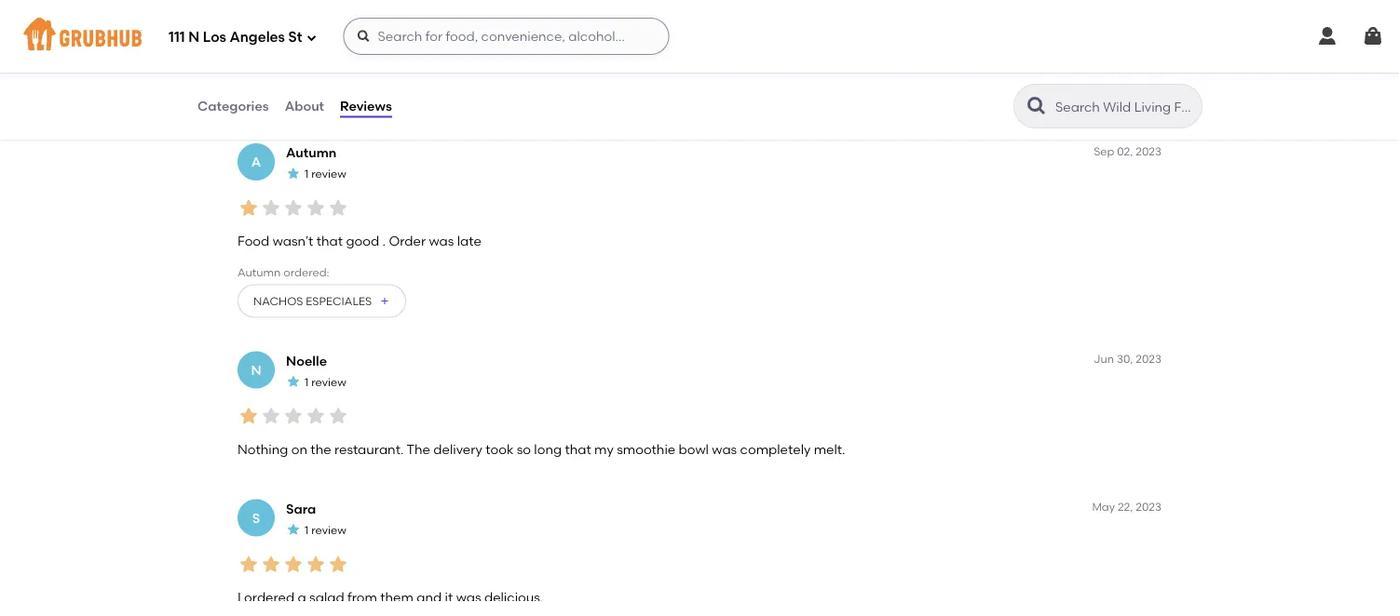 Task type: vqa. For each thing, say whether or not it's contained in the screenshot.
was to the middle
yes



Task type: locate. For each thing, give the bounding box(es) containing it.
autumn ordered:
[[238, 266, 329, 279]]

autumn down about button
[[286, 145, 337, 161]]

2 food from the top
[[238, 234, 269, 250]]

1 review right a at the left of page
[[305, 168, 346, 181]]

sep 02, 2023
[[1094, 145, 1162, 158]]

jun
[[1094, 353, 1114, 367]]

22,
[[1118, 501, 1133, 515]]

garlic bread button
[[238, 77, 356, 110]]

1 horizontal spatial autumn
[[286, 145, 337, 161]]

n
[[188, 29, 200, 46], [251, 363, 261, 379]]

about
[[285, 98, 324, 114]]

1 vertical spatial 1
[[305, 376, 309, 390]]

111 n los angeles st
[[169, 29, 302, 46]]

long
[[534, 442, 562, 458]]

about button
[[284, 73, 325, 140]]

plus icon image
[[379, 296, 390, 307]]

1 vertical spatial 1 review
[[305, 376, 346, 390]]

garlic bread
[[253, 87, 322, 100]]

food left wasn't
[[238, 234, 269, 250]]

review down 'noelle'
[[311, 376, 346, 390]]

my
[[594, 442, 614, 458]]

main navigation navigation
[[0, 0, 1399, 73]]

autumn up nachos
[[238, 266, 281, 279]]

0 vertical spatial autumn
[[286, 145, 337, 161]]

1 vertical spatial n
[[251, 363, 261, 379]]

1 review from the top
[[311, 168, 346, 181]]

0 vertical spatial was
[[273, 26, 298, 41]]

2 1 from the top
[[305, 376, 309, 390]]

Search for food, convenience, alcohol... search field
[[343, 18, 669, 55]]

1 right a at the left of page
[[305, 168, 309, 181]]

3 1 from the top
[[305, 524, 309, 538]]

review down about button
[[311, 168, 346, 181]]

autumn for autumn ordered:
[[238, 266, 281, 279]]

3 1 review from the top
[[305, 524, 346, 538]]

autumn
[[286, 145, 337, 161], [238, 266, 281, 279]]

nachos especiales
[[253, 295, 372, 308]]

the
[[311, 442, 331, 458]]

svg image
[[1316, 25, 1339, 48], [1362, 25, 1384, 48], [356, 29, 371, 44], [306, 32, 317, 43]]

1 vertical spatial autumn
[[238, 266, 281, 279]]

1 food from the top
[[238, 26, 269, 41]]

2 vertical spatial review
[[311, 524, 346, 538]]

1 1 from the top
[[305, 168, 309, 181]]

2023
[[1136, 145, 1162, 158], [1136, 353, 1162, 367], [1136, 501, 1162, 515]]

1 vertical spatial food
[[238, 234, 269, 250]]

2023 right 22,
[[1136, 501, 1162, 515]]

2 1 review from the top
[[305, 376, 346, 390]]

1 review
[[305, 168, 346, 181], [305, 376, 346, 390], [305, 524, 346, 538]]

1 horizontal spatial n
[[251, 363, 261, 379]]

1 review down 'noelle'
[[305, 376, 346, 390]]

was left late
[[429, 234, 454, 250]]

bowl
[[679, 442, 709, 458]]

not
[[477, 26, 498, 41]]

may
[[1092, 501, 1115, 515]]

garlic
[[253, 87, 286, 100]]

order
[[389, 234, 426, 250]]

ordered: up nachos especiales
[[283, 266, 329, 279]]

nothing on the restaurant. the delivery took so long that my smoothie bowl was completely melt.
[[238, 442, 845, 458]]

was right bowl
[[712, 442, 737, 458]]

a
[[251, 155, 261, 170]]

1 down sara
[[305, 524, 309, 538]]

30,
[[1117, 353, 1133, 367]]

star icon image
[[286, 167, 301, 182], [238, 198, 260, 220], [260, 198, 282, 220], [282, 198, 305, 220], [305, 198, 327, 220], [327, 198, 349, 220], [286, 375, 301, 390], [238, 406, 260, 428], [260, 406, 282, 428], [282, 406, 305, 428], [305, 406, 327, 428], [327, 406, 349, 428], [286, 523, 301, 538], [238, 554, 260, 576], [260, 554, 282, 576], [282, 554, 305, 576], [305, 554, 327, 576], [327, 554, 349, 576]]

food up kaeden
[[238, 26, 269, 41]]

and
[[365, 26, 390, 41]]

2 vertical spatial 1
[[305, 524, 309, 538]]

1 vertical spatial was
[[429, 234, 454, 250]]

2023 right 30,
[[1136, 353, 1162, 367]]

ordered:
[[282, 58, 328, 71], [283, 266, 329, 279]]

02,
[[1117, 145, 1133, 158]]

utensils
[[393, 26, 440, 41]]

0 vertical spatial review
[[311, 168, 346, 181]]

categories button
[[197, 73, 270, 140]]

may 22, 2023
[[1092, 501, 1162, 515]]

delivery
[[433, 442, 482, 458]]

2 review from the top
[[311, 376, 346, 390]]

1 vertical spatial ordered:
[[283, 266, 329, 279]]

kaeden  ordered:
[[238, 58, 328, 71]]

n inside navigation
[[188, 29, 200, 46]]

so
[[517, 442, 531, 458]]

s
[[252, 511, 260, 527]]

that
[[317, 234, 343, 250], [565, 442, 591, 458]]

food for food was crumbled and utensils were not included
[[238, 26, 269, 41]]

0 vertical spatial 1
[[305, 168, 309, 181]]

2023 for nothing on the restaurant. the delivery took so long that my smoothie bowl was completely melt.
[[1136, 353, 1162, 367]]

food
[[238, 26, 269, 41], [238, 234, 269, 250]]

2023 right 02,
[[1136, 145, 1162, 158]]

2 vertical spatial 2023
[[1136, 501, 1162, 515]]

food wasn't that good . order was late
[[238, 234, 481, 250]]

1 2023 from the top
[[1136, 145, 1162, 158]]

2 vertical spatial 1 review
[[305, 524, 346, 538]]

jun 30, 2023
[[1094, 353, 1162, 367]]

review down sara
[[311, 524, 346, 538]]

3 2023 from the top
[[1136, 501, 1162, 515]]

n right 111
[[188, 29, 200, 46]]

0 vertical spatial 2023
[[1136, 145, 1162, 158]]

1 horizontal spatial was
[[429, 234, 454, 250]]

review for autumn
[[311, 168, 346, 181]]

2 2023 from the top
[[1136, 353, 1162, 367]]

0 vertical spatial 1 review
[[305, 168, 346, 181]]

wasn't
[[273, 234, 313, 250]]

nothing
[[238, 442, 288, 458]]

good
[[346, 234, 379, 250]]

0 horizontal spatial autumn
[[238, 266, 281, 279]]

los
[[203, 29, 226, 46]]

nachos
[[253, 295, 303, 308]]

was up the kaeden  ordered: at the top of page
[[273, 26, 298, 41]]

0 vertical spatial food
[[238, 26, 269, 41]]

restaurant.
[[334, 442, 404, 458]]

1 review down sara
[[305, 524, 346, 538]]

1 vertical spatial 2023
[[1136, 353, 1162, 367]]

1 1 review from the top
[[305, 168, 346, 181]]

review for noelle
[[311, 376, 346, 390]]

that left my
[[565, 442, 591, 458]]

that left the good
[[317, 234, 343, 250]]

on
[[291, 442, 307, 458]]

review
[[311, 168, 346, 181], [311, 376, 346, 390], [311, 524, 346, 538]]

3 review from the top
[[311, 524, 346, 538]]

2 horizontal spatial was
[[712, 442, 737, 458]]

0 horizontal spatial n
[[188, 29, 200, 46]]

1 vertical spatial review
[[311, 376, 346, 390]]

st
[[288, 29, 302, 46]]

categories
[[197, 98, 269, 114]]

0 vertical spatial n
[[188, 29, 200, 46]]

111
[[169, 29, 185, 46]]

2 vertical spatial was
[[712, 442, 737, 458]]

0 vertical spatial ordered:
[[282, 58, 328, 71]]

0 vertical spatial that
[[317, 234, 343, 250]]

1 vertical spatial that
[[565, 442, 591, 458]]

1 down 'noelle'
[[305, 376, 309, 390]]

angeles
[[230, 29, 285, 46]]

n left 'noelle'
[[251, 363, 261, 379]]

was
[[273, 26, 298, 41], [429, 234, 454, 250], [712, 442, 737, 458]]

1
[[305, 168, 309, 181], [305, 376, 309, 390], [305, 524, 309, 538]]

noelle
[[286, 354, 327, 369]]

ordered: down st
[[282, 58, 328, 71]]

especiales
[[306, 295, 372, 308]]



Task type: describe. For each thing, give the bounding box(es) containing it.
completely
[[740, 442, 811, 458]]

1 for autumn
[[305, 168, 309, 181]]

search icon image
[[1026, 95, 1048, 117]]

kaeden
[[238, 58, 279, 71]]

ordered: for wasn't
[[283, 266, 329, 279]]

1 review for sara
[[305, 524, 346, 538]]

melt.
[[814, 442, 845, 458]]

ordered: for was
[[282, 58, 328, 71]]

1 for noelle
[[305, 376, 309, 390]]

smoothie
[[617, 442, 676, 458]]

autumn for autumn
[[286, 145, 337, 161]]

1 horizontal spatial that
[[565, 442, 591, 458]]

food for food wasn't that good . order was late
[[238, 234, 269, 250]]

food was crumbled and utensils were not included
[[238, 26, 556, 41]]

1 for sara
[[305, 524, 309, 538]]

reviews button
[[339, 73, 393, 140]]

were
[[444, 26, 474, 41]]

included
[[501, 26, 556, 41]]

Search Wild Living Foods search field
[[1054, 98, 1196, 116]]

1 review for autumn
[[305, 168, 346, 181]]

nachos especiales button
[[238, 285, 406, 319]]

sep
[[1094, 145, 1114, 158]]

sara
[[286, 502, 316, 518]]

crumbled
[[301, 26, 362, 41]]

took
[[486, 442, 514, 458]]

bread
[[289, 87, 322, 100]]

the
[[407, 442, 430, 458]]

reviews
[[340, 98, 392, 114]]

1 review for noelle
[[305, 376, 346, 390]]

.
[[382, 234, 386, 250]]

review for sara
[[311, 524, 346, 538]]

0 horizontal spatial was
[[273, 26, 298, 41]]

2023 for food wasn't that good . order was late
[[1136, 145, 1162, 158]]

late
[[457, 234, 481, 250]]

0 horizontal spatial that
[[317, 234, 343, 250]]



